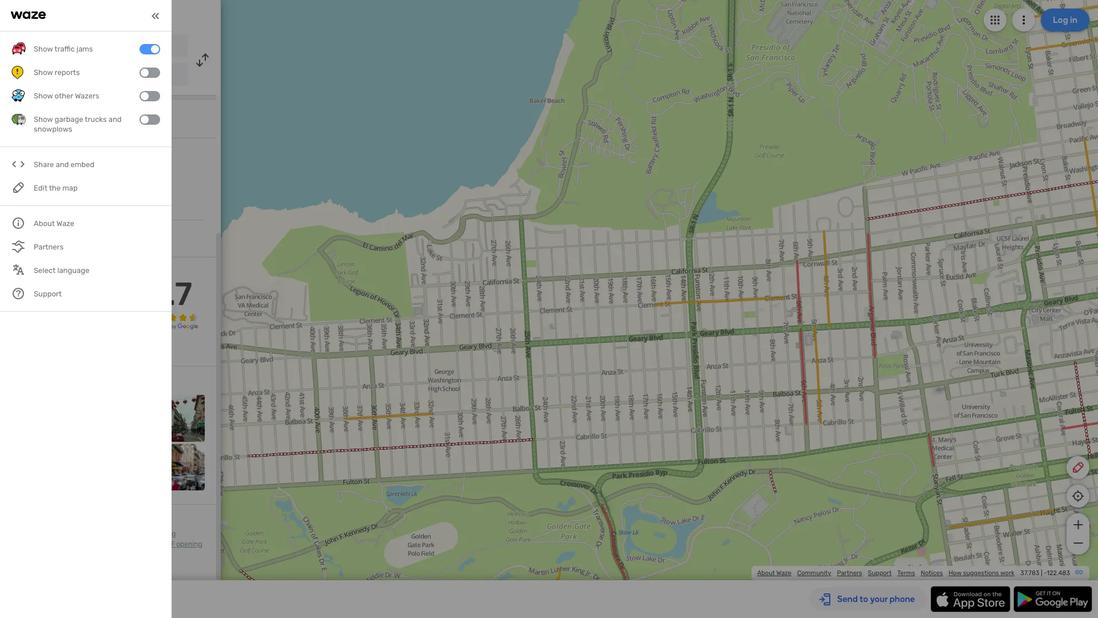 Task type: describe. For each thing, give the bounding box(es) containing it.
partners
[[837, 569, 863, 577]]

hours
[[11, 551, 30, 559]]

122.483
[[1047, 569, 1071, 577]]

starting
[[11, 119, 41, 129]]

1 vertical spatial chinatown san francisco, ca, usa
[[11, 151, 98, 176]]

driving
[[68, 9, 103, 22]]

chinatown, for driving
[[106, 530, 142, 538]]

about waze community partners support terms notices how suggestions work
[[758, 569, 1015, 577]]

location image
[[11, 68, 25, 81]]

san francisco
[[42, 42, 94, 52]]

francisco
[[58, 42, 94, 52]]

1 vertical spatial san
[[86, 72, 98, 80]]

community
[[798, 569, 832, 577]]

community link
[[798, 569, 832, 577]]

chinatown, sf driving directions
[[11, 530, 176, 548]]

5 4 3 2
[[11, 281, 16, 318]]

1 vertical spatial usa
[[82, 167, 98, 176]]

2 vertical spatial san
[[11, 167, 26, 176]]

4
[[11, 290, 16, 300]]

how suggestions work link
[[949, 569, 1015, 577]]

americanchinatown.com
[[34, 233, 127, 243]]

sf for opening
[[167, 540, 175, 548]]

sf for driving
[[144, 530, 152, 538]]

share
[[34, 160, 54, 169]]

review
[[11, 266, 38, 276]]

opening
[[176, 540, 202, 548]]

chinatown, sf driving directions link
[[11, 530, 176, 548]]

starting point button
[[11, 119, 62, 137]]

san francisco button
[[33, 34, 188, 57]]

terms link
[[898, 569, 916, 577]]

zoom in image
[[1072, 518, 1086, 532]]

review summary
[[11, 266, 75, 276]]

3
[[11, 299, 16, 309]]

destination button
[[79, 119, 121, 138]]

terms
[[898, 569, 916, 577]]

chinatown, sf opening hours
[[11, 540, 202, 559]]

share and embed
[[34, 160, 94, 169]]

link image
[[1075, 568, 1084, 577]]

1 horizontal spatial francisco,
[[100, 72, 133, 80]]

chinatown, for opening
[[129, 540, 165, 548]]

4.7
[[147, 275, 192, 313]]

directions inside chinatown, sf driving directions
[[11, 540, 43, 548]]

point
[[43, 119, 62, 129]]

support
[[868, 569, 892, 577]]

37.783
[[1021, 569, 1040, 577]]



Task type: locate. For each thing, give the bounding box(es) containing it.
chinatown, down driving
[[129, 540, 165, 548]]

waze
[[777, 569, 792, 577]]

sf inside chinatown, sf driving directions
[[144, 530, 152, 538]]

chinatown, up chinatown, sf opening hours
[[106, 530, 142, 538]]

1 vertical spatial directions
[[11, 540, 43, 548]]

0 horizontal spatial sf
[[144, 530, 152, 538]]

chinatown
[[42, 70, 82, 80], [11, 151, 72, 165]]

embed
[[71, 160, 94, 169]]

1 vertical spatial chinatown,
[[129, 540, 165, 548]]

sf
[[144, 530, 152, 538], [167, 540, 175, 548]]

image 4 of chinatown, sf image
[[158, 395, 205, 442]]

usa down san francisco button
[[147, 72, 161, 80]]

0 horizontal spatial usa
[[82, 167, 98, 176]]

francisco, down san francisco button
[[100, 72, 133, 80]]

-
[[1045, 569, 1047, 577]]

0 horizontal spatial san
[[11, 167, 26, 176]]

sf left driving
[[144, 530, 152, 538]]

americanchinatown.com link
[[34, 233, 127, 243]]

5
[[11, 281, 16, 291]]

driving directions
[[68, 9, 152, 22]]

0 horizontal spatial ca,
[[68, 167, 80, 176]]

0 vertical spatial francisco,
[[100, 72, 133, 80]]

0 horizontal spatial francisco,
[[28, 167, 66, 176]]

support link
[[868, 569, 892, 577]]

sf inside chinatown, sf opening hours
[[167, 540, 175, 548]]

|
[[1042, 569, 1043, 577]]

about waze link
[[758, 569, 792, 577]]

driving
[[154, 530, 176, 538]]

0 vertical spatial chinatown
[[42, 70, 82, 80]]

san left share
[[11, 167, 26, 176]]

37.783 | -122.483
[[1021, 569, 1071, 577]]

0 vertical spatial usa
[[147, 72, 161, 80]]

partners link
[[837, 569, 863, 577]]

code image
[[11, 158, 26, 172]]

0 vertical spatial chinatown san francisco, ca, usa
[[42, 70, 161, 80]]

zoom out image
[[1072, 536, 1086, 550]]

1 horizontal spatial sf
[[167, 540, 175, 548]]

0 horizontal spatial directions
[[11, 540, 43, 548]]

chinatown, inside chinatown, sf driving directions
[[106, 530, 142, 538]]

directions up hours
[[11, 540, 43, 548]]

chinatown, sf opening hours link
[[11, 540, 202, 559]]

share and embed link
[[11, 153, 160, 176]]

image 8 of chinatown, sf image
[[158, 444, 205, 490]]

1 vertical spatial francisco,
[[28, 167, 66, 176]]

san inside san francisco button
[[42, 42, 56, 52]]

chinatown,
[[106, 530, 142, 538], [129, 540, 165, 548]]

1 horizontal spatial directions
[[105, 9, 152, 22]]

2 horizontal spatial san
[[86, 72, 98, 80]]

how
[[949, 569, 962, 577]]

notices
[[921, 569, 943, 577]]

1 horizontal spatial san
[[42, 42, 56, 52]]

chinatown down san francisco
[[42, 70, 82, 80]]

1 vertical spatial sf
[[167, 540, 175, 548]]

sf down driving
[[167, 540, 175, 548]]

1 vertical spatial ca,
[[68, 167, 80, 176]]

chinatown, inside chinatown, sf opening hours
[[129, 540, 165, 548]]

computer image
[[11, 232, 25, 245]]

0 vertical spatial san
[[42, 42, 56, 52]]

work
[[1001, 569, 1015, 577]]

san left francisco
[[42, 42, 56, 52]]

destination
[[79, 119, 121, 129]]

usa right and
[[82, 167, 98, 176]]

ca, right share
[[68, 167, 80, 176]]

0 vertical spatial sf
[[144, 530, 152, 538]]

0 vertical spatial directions
[[105, 9, 152, 22]]

1 horizontal spatial usa
[[147, 72, 161, 80]]

chinatown down starting point button
[[11, 151, 72, 165]]

0 vertical spatial chinatown,
[[106, 530, 142, 538]]

summary
[[40, 266, 75, 276]]

starting point
[[11, 119, 62, 129]]

ca,
[[134, 72, 145, 80], [68, 167, 80, 176]]

directions up san francisco button
[[105, 9, 152, 22]]

usa
[[147, 72, 161, 80], [82, 167, 98, 176]]

notices link
[[921, 569, 943, 577]]

pencil image
[[1072, 461, 1086, 474]]

current location image
[[11, 39, 25, 53]]

francisco, right code image
[[28, 167, 66, 176]]

san
[[42, 42, 56, 52], [86, 72, 98, 80], [11, 167, 26, 176]]

and
[[56, 160, 69, 169]]

directions
[[105, 9, 152, 22], [11, 540, 43, 548]]

ca, down san francisco button
[[134, 72, 145, 80]]

francisco,
[[100, 72, 133, 80], [28, 167, 66, 176]]

chinatown san francisco, ca, usa
[[42, 70, 161, 80], [11, 151, 98, 176]]

chinatown inside the chinatown san francisco, ca, usa
[[11, 151, 72, 165]]

1 vertical spatial chinatown
[[11, 151, 72, 165]]

1 horizontal spatial ca,
[[134, 72, 145, 80]]

san down francisco
[[86, 72, 98, 80]]

2
[[11, 309, 16, 318]]

0 vertical spatial ca,
[[134, 72, 145, 80]]

suggestions
[[964, 569, 1000, 577]]

about
[[758, 569, 775, 577]]



Task type: vqa. For each thing, say whether or not it's contained in the screenshot.
Community Wazeopedia link
no



